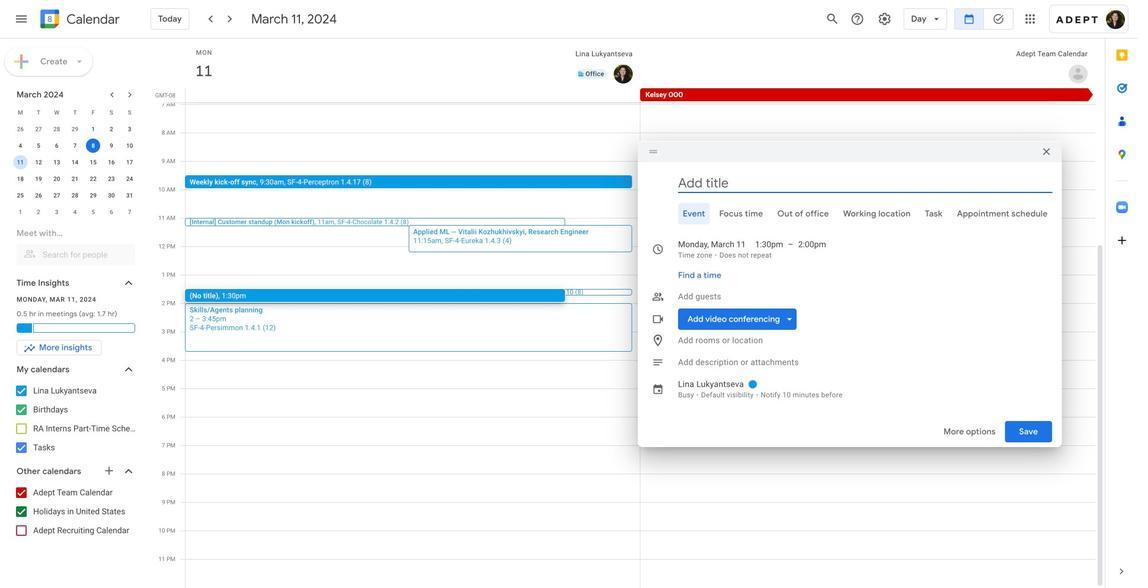 Task type: vqa. For each thing, say whether or not it's contained in the screenshot.
22 "element"
yes



Task type: describe. For each thing, give the bounding box(es) containing it.
0 horizontal spatial tab list
[[648, 203, 1053, 225]]

0 horizontal spatial cell
[[11, 154, 29, 171]]

21 element
[[68, 172, 82, 186]]

31 element
[[123, 189, 137, 203]]

february 29 element
[[68, 122, 82, 136]]

february 28 element
[[50, 122, 64, 136]]

5 element
[[31, 139, 46, 153]]

12 element
[[31, 155, 46, 170]]

1 horizontal spatial tab list
[[1106, 39, 1139, 556]]

february 27 element
[[31, 122, 46, 136]]

march 2024 grid
[[11, 104, 139, 221]]

2 element
[[104, 122, 119, 136]]

other calendars list
[[2, 484, 147, 541]]

calendar element
[[38, 7, 120, 33]]

26 element
[[31, 189, 46, 203]]

april 3 element
[[50, 205, 64, 219]]

Search for people to meet text field
[[24, 244, 128, 266]]

Add title text field
[[679, 174, 1053, 192]]

18 element
[[13, 172, 27, 186]]

30 element
[[104, 189, 119, 203]]

settings menu image
[[878, 12, 892, 26]]



Task type: locate. For each thing, give the bounding box(es) containing it.
heading inside calendar element
[[64, 12, 120, 26]]

cell down 4 element
[[11, 154, 29, 171]]

27 element
[[50, 189, 64, 203]]

28 element
[[68, 189, 82, 203]]

29 element
[[86, 189, 100, 203]]

april 5 element
[[86, 205, 100, 219]]

11 element
[[13, 155, 27, 170]]

None search field
[[0, 223, 147, 266]]

row group
[[11, 121, 139, 221]]

9 element
[[104, 139, 119, 153]]

grid
[[152, 39, 1106, 589]]

april 2 element
[[31, 205, 46, 219]]

main drawer image
[[14, 12, 28, 26]]

cell down 1 element
[[84, 138, 102, 154]]

april 1 element
[[13, 205, 27, 219]]

16 element
[[104, 155, 119, 170]]

1 element
[[86, 122, 100, 136]]

february 26 element
[[13, 122, 27, 136]]

1 horizontal spatial cell
[[84, 138, 102, 154]]

cell
[[84, 138, 102, 154], [11, 154, 29, 171]]

10 element
[[123, 139, 137, 153]]

april 6 element
[[104, 205, 119, 219]]

6 element
[[50, 139, 64, 153]]

17 element
[[123, 155, 137, 170]]

tab list
[[1106, 39, 1139, 556], [648, 203, 1053, 225]]

3 element
[[123, 122, 137, 136]]

20 element
[[50, 172, 64, 186]]

25 element
[[13, 189, 27, 203]]

19 element
[[31, 172, 46, 186]]

my calendars list
[[2, 382, 147, 458]]

april 7 element
[[123, 205, 137, 219]]

7 element
[[68, 139, 82, 153]]

column header
[[186, 39, 641, 88]]

4 element
[[13, 139, 27, 153]]

22 element
[[86, 172, 100, 186]]

add other calendars image
[[103, 466, 115, 477]]

13 element
[[50, 155, 64, 170]]

april 4 element
[[68, 205, 82, 219]]

14 element
[[68, 155, 82, 170]]

24 element
[[123, 172, 137, 186]]

15 element
[[86, 155, 100, 170]]

row
[[180, 88, 1106, 103], [11, 104, 139, 121], [11, 121, 139, 138], [11, 138, 139, 154], [11, 154, 139, 171], [11, 171, 139, 187], [11, 187, 139, 204], [11, 204, 139, 221]]

monday, march 11 element
[[190, 58, 218, 85]]

8, today element
[[86, 139, 100, 153]]

to element
[[788, 239, 794, 251]]

heading
[[64, 12, 120, 26]]

23 element
[[104, 172, 119, 186]]



